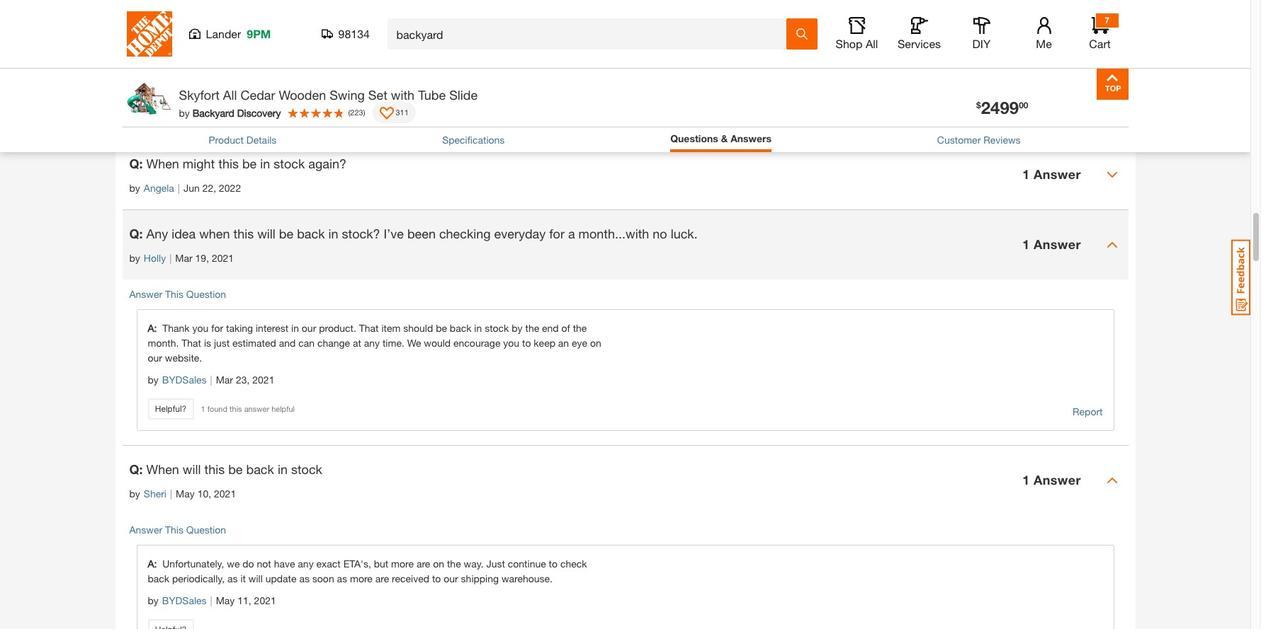 Task type: locate. For each thing, give the bounding box(es) containing it.
2 1 answer from the top
[[1022, 96, 1081, 112]]

0 vertical spatial when
[[259, 15, 289, 31]]

2021 down lander
[[213, 42, 236, 54]]

mar left 19, at the top
[[175, 252, 192, 264]]

1 vertical spatial caret image
[[1106, 239, 1118, 251]]

you up the is
[[192, 322, 209, 334]]

time.
[[383, 337, 404, 349]]

0 vertical spatial may
[[228, 112, 247, 124]]

0 vertical spatial more
[[391, 558, 414, 570]]

with
[[391, 87, 415, 103]]

may for this
[[176, 488, 195, 500]]

more down eta's,
[[350, 573, 373, 585]]

our down month.
[[148, 352, 162, 364]]

for left a
[[549, 226, 565, 241]]

2 horizontal spatial our
[[444, 573, 458, 585]]

1 vertical spatial stock
[[485, 322, 509, 334]]

me
[[1036, 37, 1052, 50]]

our left shipping
[[444, 573, 458, 585]]

1 bydsales from the top
[[162, 374, 207, 386]]

4 q: from the top
[[129, 226, 143, 241]]

1 a: from the top
[[148, 322, 162, 334]]

22,
[[202, 182, 216, 194]]

all up by backyard discovery
[[223, 87, 237, 103]]

back left stock?! in the top left of the page
[[357, 15, 384, 31]]

eye
[[572, 337, 587, 349]]

keep
[[534, 337, 555, 349]]

1 vertical spatial when
[[199, 226, 230, 241]]

a: up month.
[[148, 322, 162, 334]]

0 horizontal spatial on
[[433, 558, 444, 570]]

| right 'emily'
[[171, 42, 173, 54]]

as left soon
[[299, 573, 310, 585]]

1 horizontal spatial any
[[364, 337, 380, 349]]

1 horizontal spatial you
[[503, 337, 519, 349]]

our
[[302, 322, 316, 334], [148, 352, 162, 364], [444, 573, 458, 585]]

services button
[[897, 17, 942, 51]]

change
[[317, 337, 350, 349]]

11,
[[238, 595, 251, 607]]

in
[[388, 15, 398, 31], [260, 156, 270, 171], [328, 226, 338, 241], [291, 322, 299, 334], [474, 322, 482, 334], [278, 462, 288, 477]]

you left keep
[[503, 337, 519, 349]]

questions & answers button
[[670, 131, 772, 149], [670, 131, 772, 146]]

0 vertical spatial when
[[146, 156, 179, 171]]

back inside thank you for taking interest in our product. that item should be back in stock by the end of the month. that is just estimated and can change at any time. we would encourage you to keep an eye on our website.
[[450, 322, 471, 334]]

cart 7
[[1089, 15, 1111, 50]]

i've
[[384, 226, 404, 241]]

feedback link image
[[1231, 239, 1250, 316]]

jun
[[183, 182, 200, 194]]

1 for does anyone know when this will be back in stock?!
[[1022, 26, 1030, 42]]

caret image
[[1106, 169, 1118, 180], [1106, 239, 1118, 251]]

0 horizontal spatial all
[[223, 87, 237, 103]]

answer for when will this be back in stock
[[1034, 473, 1081, 488]]

report button
[[1073, 404, 1103, 420]]

1 vertical spatial more
[[350, 573, 373, 585]]

may left the '10,'
[[176, 488, 195, 500]]

2 answer this question link from the top
[[129, 524, 226, 536]]

q: when will this be back in stock
[[129, 462, 322, 477]]

are up received
[[417, 558, 430, 570]]

1 this from the top
[[165, 288, 183, 300]]

1 vertical spatial on
[[433, 558, 444, 570]]

0 horizontal spatial as
[[227, 573, 238, 585]]

1 bydsales button from the top
[[162, 372, 207, 388]]

1 vertical spatial question
[[186, 524, 226, 536]]

the inside unfortunately, we do not have any exact eta's, but more are on the way. just continue to check back periodically, as it will update as soon as more are received to our shipping warehouse.
[[447, 558, 461, 570]]

by for when will this be back in stock
[[129, 488, 140, 500]]

soon?
[[342, 86, 377, 101]]

2 this from the top
[[165, 524, 183, 536]]

q: will the skyfort be available again soon?
[[129, 86, 377, 101]]

answer this question link up thank
[[129, 288, 226, 300]]

on right eye
[[590, 337, 601, 349]]

back inside unfortunately, we do not have any exact eta's, but more are on the way. just continue to check back periodically, as it will update as soon as more are received to our shipping warehouse.
[[148, 573, 169, 585]]

will
[[146, 86, 167, 101]]

this down the by sheri | may 10, 2021
[[165, 524, 183, 536]]

by backyard discovery
[[179, 107, 281, 119]]

back down answer
[[246, 462, 274, 477]]

0 horizontal spatial that
[[182, 337, 201, 349]]

| up product
[[223, 112, 225, 124]]

mar for anyone
[[177, 42, 194, 54]]

questions & answers
[[670, 132, 772, 145]]

answer this question link for idea
[[129, 288, 226, 300]]

stock up encourage
[[485, 322, 509, 334]]

any inside unfortunately, we do not have any exact eta's, but more are on the way. just continue to check back periodically, as it will update as soon as more are received to our shipping warehouse.
[[298, 558, 314, 570]]

back left stock?
[[297, 226, 325, 241]]

1
[[1022, 26, 1030, 42], [1022, 96, 1030, 112], [1022, 167, 1030, 182], [1022, 237, 1030, 252], [201, 404, 205, 414], [1022, 473, 1030, 488]]

stock down details
[[274, 156, 305, 171]]

in up encourage
[[474, 322, 482, 334]]

2 horizontal spatial to
[[549, 558, 558, 570]]

0 vertical spatial bydsales button
[[162, 372, 207, 388]]

question down 19, at the top
[[186, 288, 226, 300]]

any
[[146, 226, 168, 241]]

1 vertical spatial answer this question link
[[129, 524, 226, 536]]

diy
[[972, 37, 991, 50]]

month...with
[[579, 226, 649, 241]]

by for when might this be in stock again?
[[129, 182, 140, 194]]

0 vertical spatial on
[[590, 337, 601, 349]]

just
[[214, 337, 230, 349]]

our up can
[[302, 322, 316, 334]]

2021 for know
[[213, 42, 236, 54]]

1 vertical spatial are
[[375, 573, 389, 585]]

taking
[[226, 322, 253, 334]]

stock down helpful
[[291, 462, 322, 477]]

2 caret image from the top
[[1106, 239, 1118, 251]]

2 vertical spatial to
[[432, 573, 441, 585]]

when up 19, at the top
[[199, 226, 230, 241]]

may left 1,
[[228, 112, 247, 124]]

all right shop at the top right
[[866, 37, 878, 50]]

1 1 answer from the top
[[1022, 26, 1081, 42]]

the left way.
[[447, 558, 461, 570]]

will
[[317, 15, 335, 31], [257, 226, 275, 241], [183, 462, 201, 477], [249, 573, 263, 585]]

discovery
[[237, 107, 281, 119]]

| for idea
[[169, 252, 172, 264]]

2021 right 23,
[[252, 374, 274, 386]]

this
[[165, 288, 183, 300], [165, 524, 183, 536]]

update
[[265, 573, 297, 585]]

1 vertical spatial for
[[211, 322, 223, 334]]

( 223 )
[[348, 108, 365, 117]]

q: for q: does anyone know when this will be back in stock?!
[[129, 15, 143, 31]]

q: up the by sheri | may 10, 2021
[[129, 462, 143, 477]]

1 vertical spatial this
[[165, 524, 183, 536]]

are
[[417, 558, 430, 570], [375, 573, 389, 585]]

q: left does
[[129, 15, 143, 31]]

anyone
[[179, 15, 221, 31]]

do
[[243, 558, 254, 570]]

q: for q: will the skyfort be available again soon?
[[129, 86, 143, 101]]

answer this question for idea
[[129, 288, 226, 300]]

| right sheri button
[[170, 488, 172, 500]]

this right found
[[230, 404, 242, 414]]

to left keep
[[522, 337, 531, 349]]

1 vertical spatial any
[[298, 558, 314, 570]]

1 vertical spatial bydsales button
[[162, 593, 207, 609]]

any right at
[[364, 337, 380, 349]]

when right the know
[[259, 15, 289, 31]]

2 answer this question from the top
[[129, 524, 226, 536]]

product image image
[[126, 75, 172, 121]]

2499
[[981, 98, 1019, 118]]

by for unfortunately, we do not have any exact eta's, but more are on the way. just continue to check back periodically, as it will update as soon as more are received to our shipping warehouse.
[[148, 595, 159, 607]]

more up received
[[391, 558, 414, 570]]

question for this
[[186, 524, 226, 536]]

received
[[392, 573, 429, 585]]

to right received
[[432, 573, 441, 585]]

2021 right 11,
[[254, 595, 276, 607]]

know
[[224, 15, 255, 31]]

bydsales
[[162, 374, 207, 386], [162, 595, 207, 607]]

product details button
[[209, 132, 277, 147], [209, 132, 277, 147]]

may
[[228, 112, 247, 124], [176, 488, 195, 500], [216, 595, 235, 607]]

when up sheri button
[[146, 462, 179, 477]]

for up just
[[211, 322, 223, 334]]

bydsales button for idea
[[162, 372, 207, 388]]

1 found this answer helpful
[[201, 404, 295, 414]]

mar left 23,
[[216, 374, 233, 386]]

0 vertical spatial answer this question link
[[129, 288, 226, 300]]

website.
[[165, 352, 202, 364]]

1 answer for q: any idea when this will be back in stock? i've been checking everyday for a month...with no luck.
[[1022, 237, 1081, 252]]

q:
[[129, 15, 143, 31], [129, 86, 143, 101], [129, 156, 143, 171], [129, 226, 143, 241], [129, 462, 143, 477]]

answer this question down the by sheri | may 10, 2021
[[129, 524, 226, 536]]

a: for any idea when this will be back in stock? i've been checking everyday for a month...with no luck.
[[148, 322, 162, 334]]

1 horizontal spatial as
[[299, 573, 310, 585]]

0 vertical spatial question
[[186, 288, 226, 300]]

all inside button
[[866, 37, 878, 50]]

q: for q: when will this be back in stock
[[129, 462, 143, 477]]

any right have
[[298, 558, 314, 570]]

1 vertical spatial all
[[223, 87, 237, 103]]

0 vertical spatial caret image
[[1106, 169, 1118, 180]]

all for skyfort
[[223, 87, 237, 103]]

2 vertical spatial stock
[[291, 462, 322, 477]]

1 vertical spatial bydsales
[[162, 595, 207, 607]]

on inside unfortunately, we do not have any exact eta's, but more are on the way. just continue to check back periodically, as it will update as soon as more are received to our shipping warehouse.
[[433, 558, 444, 570]]

all
[[866, 37, 878, 50], [223, 87, 237, 103]]

0 vertical spatial bydsales
[[162, 374, 207, 386]]

0 vertical spatial all
[[866, 37, 878, 50]]

0 horizontal spatial any
[[298, 558, 314, 570]]

0 vertical spatial a:
[[148, 322, 162, 334]]

2 vertical spatial our
[[444, 573, 458, 585]]

that
[[359, 322, 379, 334], [182, 337, 201, 349]]

customer reviews button
[[937, 132, 1021, 147], [937, 132, 1021, 147]]

answer for will the skyfort be available again soon?
[[1034, 96, 1081, 112]]

by bydsales | mar 23, 2021
[[148, 374, 274, 386]]

0 horizontal spatial for
[[211, 322, 223, 334]]

q: for q: when might this be in stock again?
[[129, 156, 143, 171]]

on
[[590, 337, 601, 349], [433, 558, 444, 570]]

5 q: from the top
[[129, 462, 143, 477]]

eta's,
[[343, 558, 371, 570]]

answer this question link down the by sheri | may 10, 2021
[[129, 524, 226, 536]]

2 horizontal spatial as
[[337, 573, 347, 585]]

all for shop
[[866, 37, 878, 50]]

00
[[1019, 100, 1028, 110]]

5 1 answer from the top
[[1022, 473, 1081, 488]]

that up at
[[359, 322, 379, 334]]

2021 right 19, at the top
[[212, 252, 234, 264]]

0 horizontal spatial when
[[199, 226, 230, 241]]

are down but
[[375, 573, 389, 585]]

back
[[357, 15, 384, 31], [297, 226, 325, 241], [450, 322, 471, 334], [246, 462, 274, 477], [148, 573, 169, 585]]

bydsales button down website.
[[162, 372, 207, 388]]

backyard
[[192, 107, 234, 119]]

3 1 answer from the top
[[1022, 167, 1081, 182]]

to inside thank you for taking interest in our product. that item should be back in stock by the end of the month. that is just estimated and can change at any time. we would encourage you to keep an eye on our website.
[[522, 337, 531, 349]]

soon
[[312, 573, 334, 585]]

2 when from the top
[[146, 462, 179, 477]]

2021 for when
[[212, 252, 234, 264]]

1 vertical spatial that
[[182, 337, 201, 349]]

warehouse.
[[502, 573, 553, 585]]

1 vertical spatial our
[[148, 352, 162, 364]]

thank
[[162, 322, 190, 334]]

7
[[1105, 15, 1109, 26]]

on left way.
[[433, 558, 444, 570]]

the
[[170, 86, 188, 101], [525, 322, 539, 334], [573, 322, 587, 334], [447, 558, 461, 570]]

3 as from the left
[[337, 573, 347, 585]]

1 horizontal spatial on
[[590, 337, 601, 349]]

1 horizontal spatial to
[[522, 337, 531, 349]]

when
[[146, 156, 179, 171], [146, 462, 179, 477]]

1 answer for q: will the skyfort be available again soon?
[[1022, 96, 1081, 112]]

1 answer for q: does anyone know when this will be back in stock?!
[[1022, 26, 1081, 42]]

by for will the skyfort be available again soon?
[[129, 112, 140, 124]]

you
[[192, 322, 209, 334], [503, 337, 519, 349]]

of
[[562, 322, 570, 334]]

1 vertical spatial when
[[146, 462, 179, 477]]

mar for idea
[[175, 252, 192, 264]]

| left jun
[[178, 182, 180, 194]]

helpful? button
[[148, 399, 194, 420]]

bydsales down website.
[[162, 374, 207, 386]]

1 answer this question from the top
[[129, 288, 226, 300]]

0 vertical spatial any
[[364, 337, 380, 349]]

| right holly button
[[169, 252, 172, 264]]

found
[[207, 404, 227, 414]]

|
[[171, 42, 173, 54], [223, 112, 225, 124], [178, 182, 180, 194], [169, 252, 172, 264], [210, 374, 212, 386], [170, 488, 172, 500], [210, 595, 212, 607]]

1 vertical spatial answer this question
[[129, 524, 226, 536]]

q: left any
[[129, 226, 143, 241]]

1 question from the top
[[186, 288, 226, 300]]

2020
[[261, 112, 283, 124]]

2 q: from the top
[[129, 86, 143, 101]]

in down details
[[260, 156, 270, 171]]

0 vertical spatial answer this question
[[129, 288, 226, 300]]

0 horizontal spatial more
[[350, 573, 373, 585]]

0 vertical spatial you
[[192, 322, 209, 334]]

answer this question up thank
[[129, 288, 226, 300]]

idea
[[172, 226, 196, 241]]

we
[[407, 337, 421, 349]]

1 horizontal spatial more
[[391, 558, 414, 570]]

q: left will
[[129, 86, 143, 101]]

our inside unfortunately, we do not have any exact eta's, but more are on the way. just continue to check back periodically, as it will update as soon as more are received to our shipping warehouse.
[[444, 573, 458, 585]]

2 question from the top
[[186, 524, 226, 536]]

this left 98134 button
[[293, 15, 313, 31]]

2 bydsales button from the top
[[162, 593, 207, 609]]

that left the is
[[182, 337, 201, 349]]

as left it
[[227, 573, 238, 585]]

2 bydsales from the top
[[162, 595, 207, 607]]

1 q: from the top
[[129, 15, 143, 31]]

this up thank
[[165, 288, 183, 300]]

19,
[[195, 252, 209, 264]]

bydsales down periodically, on the left
[[162, 595, 207, 607]]

1 horizontal spatial that
[[359, 322, 379, 334]]

1 vertical spatial mar
[[175, 252, 192, 264]]

2021 right the '10,'
[[214, 488, 236, 500]]

way.
[[464, 558, 484, 570]]

1 horizontal spatial for
[[549, 226, 565, 241]]

answer
[[1034, 26, 1081, 42], [1034, 96, 1081, 112], [1034, 167, 1081, 182], [1034, 237, 1081, 252], [129, 288, 162, 300], [1034, 473, 1081, 488], [129, 524, 162, 536]]

| for anyone
[[171, 42, 173, 54]]

q: up by angela | jun 22, 2022
[[129, 156, 143, 171]]

may left 11,
[[216, 595, 235, 607]]

lander
[[206, 27, 241, 40]]

0 vertical spatial to
[[522, 337, 531, 349]]

answer this question for will
[[129, 524, 226, 536]]

to left check
[[549, 558, 558, 570]]

1 caret image from the top
[[1106, 169, 1118, 180]]

q: for q: any idea when this will be back in stock? i've been checking everyday for a month...with no luck.
[[129, 226, 143, 241]]

0 vertical spatial our
[[302, 322, 316, 334]]

1 horizontal spatial are
[[417, 558, 430, 570]]

as right soon
[[337, 573, 347, 585]]

1 answer this question link from the top
[[129, 288, 226, 300]]

we
[[227, 558, 240, 570]]

available
[[254, 86, 304, 101]]

bydsales for will
[[162, 595, 207, 607]]

3 q: from the top
[[129, 156, 143, 171]]

more
[[391, 558, 414, 570], [350, 573, 373, 585]]

mar left 17,
[[177, 42, 194, 54]]

1 vertical spatial a:
[[148, 558, 162, 570]]

this down 2022 on the top left of the page
[[233, 226, 254, 241]]

when up angela
[[146, 156, 179, 171]]

What can we help you find today? search field
[[396, 19, 785, 49]]

0 vertical spatial this
[[165, 288, 183, 300]]

4 1 answer from the top
[[1022, 237, 1081, 252]]

question down the '10,'
[[186, 524, 226, 536]]

a: up the by bydsales | may 11, 2021
[[148, 558, 162, 570]]

1 when from the top
[[146, 156, 179, 171]]

1 horizontal spatial all
[[866, 37, 878, 50]]

2 a: from the top
[[148, 558, 162, 570]]

0 vertical spatial mar
[[177, 42, 194, 54]]

back up encourage
[[450, 322, 471, 334]]

no
[[653, 226, 667, 241]]

estimated
[[232, 337, 276, 349]]

1 vertical spatial may
[[176, 488, 195, 500]]

bydsales button down periodically, on the left
[[162, 593, 207, 609]]

back down unfortunately,
[[148, 573, 169, 585]]



Task type: describe. For each thing, give the bounding box(es) containing it.
angela
[[144, 182, 174, 194]]

by inside thank you for taking interest in our product. that item should be back in stock by the end of the month. that is just estimated and can change at any time. we would encourage you to keep an eye on our website.
[[512, 322, 523, 334]]

product details
[[209, 134, 277, 146]]

caret image for when might this be in stock again?
[[1106, 169, 1118, 180]]

0 vertical spatial for
[[549, 226, 565, 241]]

anxiouslywaiting button
[[144, 110, 219, 125]]

q: when might this be in stock again?
[[129, 156, 346, 171]]

)
[[363, 108, 365, 117]]

details
[[246, 134, 277, 146]]

on inside thank you for taking interest in our product. that item should be back in stock by the end of the month. that is just estimated and can change at any time. we would encourage you to keep an eye on our website.
[[590, 337, 601, 349]]

lander 9pm
[[206, 27, 271, 40]]

may for skyfort
[[228, 112, 247, 124]]

by for thank you for taking interest in our product. that item should be back in stock by the end of the month. that is just estimated and can change at any time. we would encourage you to keep an eye on our website.
[[148, 374, 159, 386]]

set
[[368, 87, 387, 103]]

shop
[[836, 37, 863, 50]]

by bydsales | may 11, 2021
[[148, 595, 276, 607]]

223
[[350, 108, 363, 117]]

this for any
[[165, 288, 183, 300]]

98134 button
[[321, 27, 370, 41]]

| for the
[[223, 112, 225, 124]]

answer for when might this be in stock again?
[[1034, 167, 1081, 182]]

will inside unfortunately, we do not have any exact eta's, but more are on the way. just continue to check back periodically, as it will update as soon as more are received to our shipping warehouse.
[[249, 573, 263, 585]]

1 answer for q: when might this be in stock again?
[[1022, 167, 1081, 182]]

2 vertical spatial may
[[216, 595, 235, 607]]

this down product
[[218, 156, 239, 171]]

1 for any idea when this will be back in stock? i've been checking everyday for a month...with no luck.
[[1022, 237, 1030, 252]]

question for when
[[186, 288, 226, 300]]

stock?!
[[401, 15, 443, 31]]

emily
[[144, 42, 168, 54]]

| down periodically, on the left
[[210, 595, 212, 607]]

| for will
[[170, 488, 172, 500]]

everyday
[[494, 226, 546, 241]]

again
[[307, 86, 338, 101]]

unfortunately, we do not have any exact eta's, but more are on the way. just continue to check back periodically, as it will update as soon as more are received to our shipping warehouse.
[[148, 558, 587, 585]]

23,
[[236, 374, 250, 386]]

0 vertical spatial that
[[359, 322, 379, 334]]

bydsales button for will
[[162, 593, 207, 609]]

a: for when will this be back in stock
[[148, 558, 162, 570]]

by for does anyone know when this will be back in stock?!
[[129, 42, 140, 54]]

top button
[[1096, 68, 1128, 100]]

be inside thank you for taking interest in our product. that item should be back in stock by the end of the month. that is just estimated and can change at any time. we would encourage you to keep an eye on our website.
[[436, 322, 447, 334]]

0 vertical spatial are
[[417, 558, 430, 570]]

wooden
[[279, 87, 326, 103]]

1 horizontal spatial our
[[302, 322, 316, 334]]

by for any idea when this will be back in stock? i've been checking everyday for a month...with no luck.
[[129, 252, 140, 264]]

end
[[542, 322, 559, 334]]

month.
[[148, 337, 179, 349]]

sheri
[[144, 488, 166, 500]]

1 vertical spatial you
[[503, 337, 519, 349]]

| up found
[[210, 374, 212, 386]]

questions
[[670, 132, 718, 145]]

0 horizontal spatial you
[[192, 322, 209, 334]]

bydsales for idea
[[162, 374, 207, 386]]

unfortunately,
[[162, 558, 224, 570]]

by emily | mar 17, 2021
[[129, 42, 236, 54]]

any inside thank you for taking interest in our product. that item should be back in stock by the end of the month. that is just estimated and can change at any time. we would encourage you to keep an eye on our website.
[[364, 337, 380, 349]]

can
[[298, 337, 315, 349]]

periodically,
[[172, 573, 225, 585]]

for inside thank you for taking interest in our product. that item should be back in stock by the end of the month. that is just estimated and can change at any time. we would encourage you to keep an eye on our website.
[[211, 322, 223, 334]]

(
[[348, 108, 350, 117]]

| for might
[[178, 182, 180, 194]]

the right will
[[170, 86, 188, 101]]

0 horizontal spatial to
[[432, 573, 441, 585]]

311 button
[[372, 102, 416, 123]]

q: does anyone know when this will be back in stock?!
[[129, 15, 443, 31]]

exact
[[316, 558, 341, 570]]

0 horizontal spatial our
[[148, 352, 162, 364]]

in left stock?
[[328, 226, 338, 241]]

at
[[353, 337, 361, 349]]

the home depot logo image
[[126, 11, 172, 57]]

&
[[721, 132, 728, 145]]

by anxiouslywaiting | may 1, 2020
[[129, 112, 283, 124]]

checking
[[439, 226, 491, 241]]

the right "of"
[[573, 322, 587, 334]]

customer
[[937, 134, 981, 146]]

answer for does anyone know when this will be back in stock?!
[[1034, 26, 1081, 42]]

specifications
[[442, 134, 505, 146]]

1 vertical spatial to
[[549, 558, 558, 570]]

skyfort all cedar wooden swing set with tube slide
[[179, 87, 478, 103]]

this up the '10,'
[[204, 462, 225, 477]]

display image
[[379, 107, 394, 121]]

1 for will the skyfort be available again soon?
[[1022, 96, 1030, 112]]

this for when
[[165, 524, 183, 536]]

continue
[[508, 558, 546, 570]]

2022
[[219, 182, 241, 194]]

might
[[183, 156, 215, 171]]

when for when will this be back in stock
[[146, 462, 179, 477]]

tube
[[418, 87, 446, 103]]

diy button
[[959, 17, 1004, 51]]

answers
[[731, 132, 772, 145]]

shipping
[[461, 573, 499, 585]]

reviews
[[984, 134, 1021, 146]]

caret image
[[1106, 475, 1118, 487]]

by angela | jun 22, 2022
[[129, 182, 241, 194]]

0 vertical spatial stock
[[274, 156, 305, 171]]

answer
[[244, 404, 269, 414]]

2 as from the left
[[299, 573, 310, 585]]

in up and
[[291, 322, 299, 334]]

would
[[424, 337, 451, 349]]

1 as from the left
[[227, 573, 238, 585]]

luck.
[[671, 226, 698, 241]]

stock?
[[342, 226, 380, 241]]

2021 for this
[[214, 488, 236, 500]]

caret image for any idea when this will be back in stock? i've been checking everyday for a month...with no luck.
[[1106, 239, 1118, 251]]

does
[[146, 15, 176, 31]]

$ 2499 00
[[976, 98, 1028, 118]]

1 for when will this be back in stock
[[1022, 473, 1030, 488]]

1 horizontal spatial when
[[259, 15, 289, 31]]

2 vertical spatial mar
[[216, 374, 233, 386]]

encourage
[[453, 337, 500, 349]]

0 horizontal spatial are
[[375, 573, 389, 585]]

1 for when might this be in stock again?
[[1022, 167, 1030, 182]]

when for when might this be in stock again?
[[146, 156, 179, 171]]

10,
[[197, 488, 211, 500]]

98134
[[338, 27, 370, 40]]

in down helpful
[[278, 462, 288, 477]]

stock inside thank you for taking interest in our product. that item should be back in stock by the end of the month. that is just estimated and can change at any time. we would encourage you to keep an eye on our website.
[[485, 322, 509, 334]]

by holly | mar 19, 2021
[[129, 252, 234, 264]]

item
[[381, 322, 401, 334]]

by sheri | may 10, 2021
[[129, 488, 236, 500]]

and
[[279, 337, 296, 349]]

services
[[898, 37, 941, 50]]

1 answer for q: when will this be back in stock
[[1022, 473, 1081, 488]]

in left stock?! in the top left of the page
[[388, 15, 398, 31]]

311
[[396, 108, 409, 117]]

swing
[[330, 87, 365, 103]]

me button
[[1021, 17, 1067, 51]]

the left end
[[525, 322, 539, 334]]

it
[[240, 573, 246, 585]]

check
[[560, 558, 587, 570]]

answer for any idea when this will be back in stock? i've been checking everyday for a month...with no luck.
[[1034, 237, 1081, 252]]

holly
[[144, 252, 166, 264]]

answer this question link for will
[[129, 524, 226, 536]]



Task type: vqa. For each thing, say whether or not it's contained in the screenshot.
by within the Thank you for taking interest in our product. That item should be back in stock by the end of the month. That is just estimated and can change at any time. We would encourage you to keep an eye on our website.
yes



